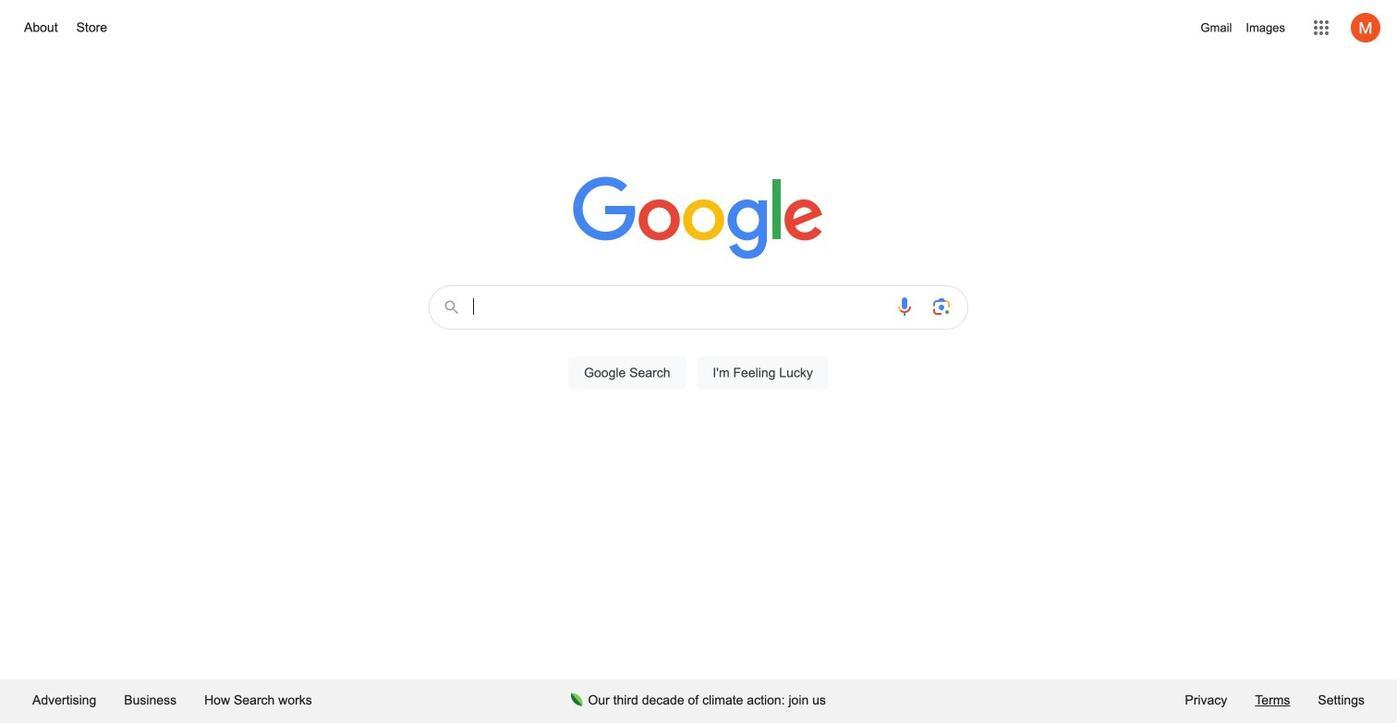 Task type: locate. For each thing, give the bounding box(es) containing it.
google image
[[573, 177, 825, 262]]

search by image image
[[931, 296, 953, 318]]

Search text field
[[473, 297, 883, 322]]

None search field
[[18, 280, 1379, 411]]

search by voice image
[[894, 296, 916, 318]]



Task type: vqa. For each thing, say whether or not it's contained in the screenshot.
'search by voice' icon
yes



